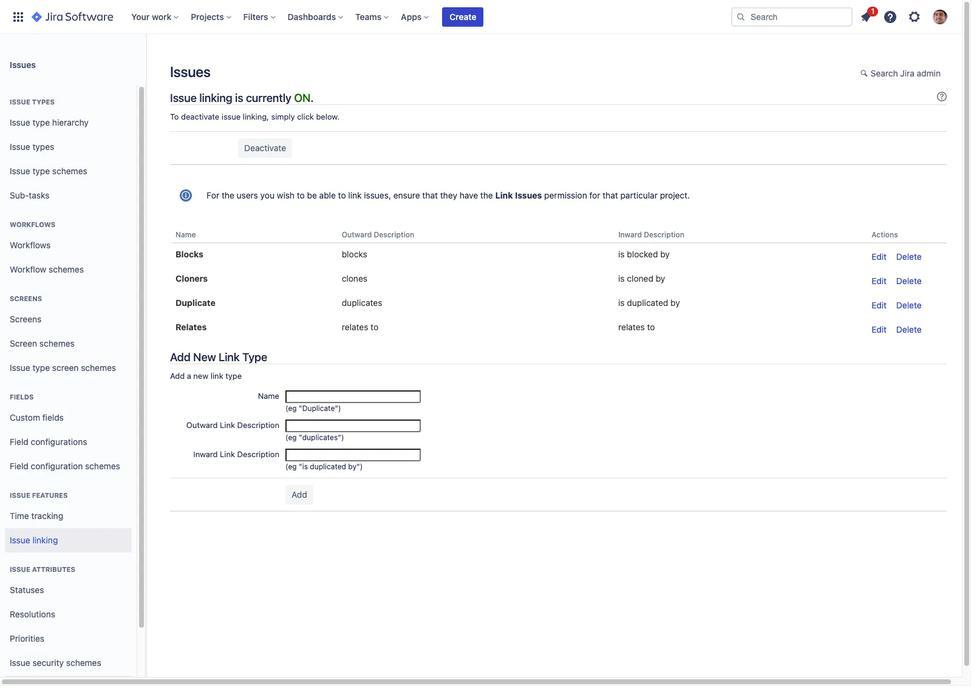 Task type: describe. For each thing, give the bounding box(es) containing it.
appswitcher icon image
[[11, 9, 26, 24]]

1 horizontal spatial issues
[[170, 63, 211, 80]]

able
[[319, 190, 336, 200]]

.
[[311, 91, 314, 105]]

screen
[[52, 363, 79, 373]]

workflow
[[10, 264, 46, 274]]

issue features
[[10, 492, 68, 500]]

inward description
[[619, 230, 685, 239]]

0 horizontal spatial issues
[[10, 59, 36, 70]]

issue
[[222, 112, 241, 122]]

schemes inside workflows group
[[49, 264, 84, 274]]

issue security schemes link
[[5, 652, 132, 676]]

issue type hierarchy
[[10, 117, 89, 127]]

edit link for is duplicated by
[[872, 300, 887, 311]]

duplicate
[[176, 298, 216, 308]]

is duplicated by
[[619, 298, 681, 308]]

edit link for is cloned by
[[872, 276, 887, 286]]

2 relates from the left
[[619, 322, 645, 332]]

resolutions link
[[5, 603, 132, 627]]

1 relates from the left
[[342, 322, 369, 332]]

to left be
[[297, 190, 305, 200]]

for
[[207, 190, 220, 200]]

linking,
[[243, 112, 269, 122]]

apps
[[401, 11, 422, 22]]

linking for issue linking is currently on .
[[199, 91, 233, 105]]

to right able
[[338, 190, 346, 200]]

priorities link
[[5, 627, 132, 652]]

screen schemes
[[10, 338, 75, 349]]

edit for is blocked by
[[872, 252, 887, 262]]

1 the from the left
[[222, 190, 235, 200]]

outward link description
[[187, 421, 280, 430]]

filters
[[244, 11, 268, 22]]

issue features group
[[5, 479, 132, 557]]

"duplicates")
[[299, 433, 344, 442]]

schemes inside 'issue types' group
[[52, 166, 87, 176]]

fields
[[42, 412, 64, 423]]

settings image
[[908, 9, 923, 24]]

schemes inside issue attributes group
[[66, 658, 101, 668]]

search image
[[737, 12, 746, 22]]

edit for relates to
[[872, 325, 887, 335]]

sidebar navigation image
[[133, 49, 159, 73]]

for
[[590, 190, 601, 200]]

issue for issue types
[[10, 98, 30, 106]]

priorities
[[10, 634, 44, 644]]

field configurations link
[[5, 430, 132, 455]]

workflows for workflows group
[[10, 221, 55, 229]]

description up inward link description
[[237, 421, 280, 430]]

custom fields
[[10, 412, 64, 423]]

link down outward link description in the bottom of the page
[[220, 450, 235, 460]]

outward description
[[342, 230, 415, 239]]

link right new
[[219, 351, 240, 364]]

types
[[32, 141, 54, 152]]

issue for issue types
[[10, 141, 30, 152]]

by")
[[348, 463, 363, 472]]

issue for issue attributes
[[10, 566, 30, 574]]

duplicates
[[342, 298, 383, 308]]

issue types link
[[5, 135, 132, 159]]

issue type screen schemes link
[[5, 356, 132, 380]]

teams
[[356, 11, 382, 22]]

is for blocks
[[619, 249, 625, 260]]

link up inward link description
[[220, 421, 235, 430]]

dashboards button
[[284, 7, 348, 26]]

add new link type
[[170, 351, 268, 364]]

configuration
[[31, 461, 83, 471]]

is up issue
[[235, 91, 243, 105]]

field for field configurations
[[10, 437, 28, 447]]

wish
[[277, 190, 295, 200]]

schemes right the 'screen'
[[81, 363, 116, 373]]

issue attributes
[[10, 566, 75, 574]]

teams button
[[352, 7, 394, 26]]

delete for is cloned by
[[897, 276, 922, 286]]

issue attributes group
[[5, 553, 132, 687]]

small image
[[861, 69, 871, 78]]

to down duplicates
[[371, 322, 379, 332]]

delete link for is duplicated by
[[897, 300, 922, 311]]

security
[[32, 658, 64, 668]]

sub-tasks link
[[5, 184, 132, 208]]

type for hierarchy
[[32, 117, 50, 127]]

issue for issue type screen schemes
[[10, 363, 30, 373]]

schemes up issue type screen schemes
[[39, 338, 75, 349]]

sub-
[[10, 190, 29, 200]]

admin
[[918, 68, 942, 78]]

issue for issue linking
[[10, 535, 30, 546]]

statuses
[[10, 585, 44, 595]]

issue linking is currently on .
[[170, 91, 314, 105]]

dashboards
[[288, 11, 336, 22]]

issue linking link
[[5, 529, 132, 553]]

delete link for is blocked by
[[897, 252, 922, 262]]

click
[[297, 112, 314, 122]]

by for is cloned by
[[656, 274, 666, 284]]

issue type schemes
[[10, 166, 87, 176]]

(eg "is duplicated by")
[[286, 463, 363, 472]]

inward for inward description
[[619, 230, 642, 239]]

delete for is blocked by
[[897, 252, 922, 262]]

2 that from the left
[[603, 190, 619, 200]]

2 relates to from the left
[[619, 322, 656, 332]]

1
[[872, 6, 875, 15]]

field configurations
[[10, 437, 87, 447]]

1 relates to from the left
[[342, 322, 379, 332]]

search jira admin
[[871, 68, 942, 78]]

add a new link type
[[170, 372, 242, 381]]

custom
[[10, 412, 40, 423]]

a
[[187, 372, 191, 381]]

workflows for workflows link on the top
[[10, 240, 51, 250]]

issue types group
[[5, 85, 132, 212]]

create
[[450, 11, 477, 22]]

apps button
[[398, 7, 434, 26]]

to deactivate issue linking, simply click below.
[[170, 112, 340, 122]]

0 horizontal spatial link
[[211, 372, 223, 381]]

currently
[[246, 91, 292, 105]]

is blocked by
[[619, 249, 670, 260]]

0 vertical spatial name
[[176, 230, 196, 239]]

description down outward link description in the bottom of the page
[[237, 450, 280, 460]]

issue types
[[10, 141, 54, 152]]

2 horizontal spatial issues
[[515, 190, 542, 200]]

link right have
[[496, 190, 513, 200]]

"duplicate")
[[299, 404, 341, 413]]

your profile and settings image
[[934, 9, 948, 24]]

(eg "duplicate")
[[286, 404, 341, 413]]

help image
[[884, 9, 898, 24]]

configurations
[[31, 437, 87, 447]]

screens for screens group
[[10, 295, 42, 303]]

screens link
[[5, 308, 132, 332]]



Task type: locate. For each thing, give the bounding box(es) containing it.
1 edit link from the top
[[872, 252, 887, 262]]

is for duplicates
[[619, 298, 625, 308]]

workflow schemes
[[10, 264, 84, 274]]

jira software image
[[32, 9, 113, 24], [32, 9, 113, 24]]

name
[[176, 230, 196, 239], [258, 391, 280, 401]]

outward up inward link description
[[187, 421, 218, 430]]

that right for
[[603, 190, 619, 200]]

relates
[[176, 322, 207, 332]]

0 horizontal spatial outward
[[187, 421, 218, 430]]

(eg for outward link description
[[286, 433, 297, 442]]

by for is blocked by
[[661, 249, 670, 260]]

link right new
[[211, 372, 223, 381]]

tasks
[[29, 190, 50, 200]]

screens for screens link
[[10, 314, 42, 324]]

ensure
[[394, 190, 420, 200]]

link
[[496, 190, 513, 200], [219, 351, 240, 364], [220, 421, 235, 430], [220, 450, 235, 460]]

1 vertical spatial by
[[656, 274, 666, 284]]

1 vertical spatial duplicated
[[310, 463, 346, 472]]

fields group
[[5, 380, 132, 483]]

permission
[[545, 190, 588, 200]]

2 add from the top
[[170, 372, 185, 381]]

2 edit from the top
[[872, 276, 887, 286]]

1 horizontal spatial name
[[258, 391, 280, 401]]

description down ensure
[[374, 230, 415, 239]]

search jira admin link
[[855, 64, 948, 84]]

(eg for name
[[286, 404, 297, 413]]

screens group
[[5, 282, 132, 384]]

(eg left "duplicate")
[[286, 404, 297, 413]]

the right for
[[222, 190, 235, 200]]

4 delete link from the top
[[897, 325, 922, 335]]

description up is blocked by
[[644, 230, 685, 239]]

1 horizontal spatial linking
[[199, 91, 233, 105]]

0 vertical spatial add
[[170, 351, 191, 364]]

issues,
[[364, 190, 391, 200]]

particular
[[621, 190, 658, 200]]

delete for is duplicated by
[[897, 300, 922, 311]]

2 delete link from the top
[[897, 276, 922, 286]]

time tracking link
[[5, 504, 132, 529]]

they
[[441, 190, 458, 200]]

clones
[[342, 274, 368, 284]]

relates to down duplicates
[[342, 322, 379, 332]]

issue type hierarchy link
[[5, 111, 132, 135]]

deactivate
[[181, 112, 220, 122]]

issue security schemes
[[10, 658, 101, 668]]

delete for relates to
[[897, 325, 922, 335]]

on
[[294, 91, 311, 105]]

workflows down "sub-tasks"
[[10, 221, 55, 229]]

4 edit link from the top
[[872, 325, 887, 335]]

1 vertical spatial (eg
[[286, 433, 297, 442]]

issue for issue features
[[10, 492, 30, 500]]

that left the "they" at left top
[[423, 190, 438, 200]]

(eg left "duplicates")
[[286, 433, 297, 442]]

type for schemes
[[32, 166, 50, 176]]

duplicated right "is
[[310, 463, 346, 472]]

outward for outward description
[[342, 230, 372, 239]]

screen
[[10, 338, 37, 349]]

name down type
[[258, 391, 280, 401]]

attributes
[[32, 566, 75, 574]]

0 horizontal spatial that
[[423, 190, 438, 200]]

2 workflows from the top
[[10, 240, 51, 250]]

issues
[[10, 59, 36, 70], [170, 63, 211, 80], [515, 190, 542, 200]]

issue inside screens group
[[10, 363, 30, 373]]

inward up blocked
[[619, 230, 642, 239]]

2 delete from the top
[[897, 276, 922, 286]]

1 horizontal spatial link
[[349, 190, 362, 200]]

0 horizontal spatial relates
[[342, 322, 369, 332]]

edit link
[[872, 252, 887, 262], [872, 276, 887, 286], [872, 300, 887, 311], [872, 325, 887, 335]]

relates to down is duplicated by
[[619, 322, 656, 332]]

add up a
[[170, 351, 191, 364]]

is left cloned
[[619, 274, 625, 284]]

linking inside issue features group
[[32, 535, 58, 546]]

relates down duplicates
[[342, 322, 369, 332]]

2 (eg from the top
[[286, 433, 297, 442]]

Search field
[[732, 7, 853, 26]]

3 delete link from the top
[[897, 300, 922, 311]]

field configuration schemes link
[[5, 455, 132, 479]]

projects
[[191, 11, 224, 22]]

field for field configuration schemes
[[10, 461, 28, 471]]

workflows group
[[5, 208, 132, 286]]

work
[[152, 11, 172, 22]]

None text field
[[286, 420, 421, 433], [286, 449, 421, 462], [286, 420, 421, 433], [286, 449, 421, 462]]

3 edit from the top
[[872, 300, 887, 311]]

issue for issue security schemes
[[10, 658, 30, 668]]

type down types
[[32, 117, 50, 127]]

schemes down priorities link
[[66, 658, 101, 668]]

statuses link
[[5, 579, 132, 603]]

1 field from the top
[[10, 437, 28, 447]]

tracking
[[31, 511, 63, 521]]

is for clones
[[619, 274, 625, 284]]

relates to
[[342, 322, 379, 332], [619, 322, 656, 332]]

cloners
[[176, 274, 208, 284]]

type
[[32, 117, 50, 127], [32, 166, 50, 176], [32, 363, 50, 373], [226, 372, 242, 381]]

your work
[[131, 11, 172, 22]]

time tracking
[[10, 511, 63, 521]]

by for is duplicated by
[[671, 298, 681, 308]]

(eg for inward link description
[[286, 463, 297, 472]]

1 horizontal spatial relates
[[619, 322, 645, 332]]

None text field
[[286, 391, 421, 403]]

0 vertical spatial link
[[349, 190, 362, 200]]

3 edit link from the top
[[872, 300, 887, 311]]

hierarchy
[[52, 117, 89, 127]]

issues left permission
[[515, 190, 542, 200]]

edit for is cloned by
[[872, 276, 887, 286]]

add left a
[[170, 372, 185, 381]]

0 vertical spatial workflows
[[10, 221, 55, 229]]

4 delete from the top
[[897, 325, 922, 335]]

3 (eg from the top
[[286, 463, 297, 472]]

schemes down issue types link
[[52, 166, 87, 176]]

0 horizontal spatial the
[[222, 190, 235, 200]]

workflows up workflow in the top of the page
[[10, 240, 51, 250]]

delete link for relates to
[[897, 325, 922, 335]]

0 horizontal spatial relates to
[[342, 322, 379, 332]]

issue for issue type hierarchy
[[10, 117, 30, 127]]

1 vertical spatial outward
[[187, 421, 218, 430]]

time
[[10, 511, 29, 521]]

type down add new link type
[[226, 372, 242, 381]]

0 vertical spatial screens
[[10, 295, 42, 303]]

0 vertical spatial duplicated
[[628, 298, 669, 308]]

issue for issue type schemes
[[10, 166, 30, 176]]

search
[[871, 68, 899, 78]]

type up tasks
[[32, 166, 50, 176]]

None submit
[[238, 138, 292, 158], [286, 486, 314, 505], [238, 138, 292, 158], [286, 486, 314, 505]]

is
[[235, 91, 243, 105], [619, 249, 625, 260], [619, 274, 625, 284], [619, 298, 625, 308]]

issue type schemes link
[[5, 159, 132, 184]]

1 delete link from the top
[[897, 252, 922, 262]]

actions
[[872, 230, 899, 239]]

3 delete from the top
[[897, 300, 922, 311]]

primary element
[[7, 0, 732, 34]]

below.
[[316, 112, 340, 122]]

field configuration schemes
[[10, 461, 120, 471]]

workflows link
[[5, 233, 132, 258]]

outward for outward link description
[[187, 421, 218, 430]]

screens down workflow in the top of the page
[[10, 295, 42, 303]]

workflow schemes link
[[5, 258, 132, 282]]

type for screen
[[32, 363, 50, 373]]

features
[[32, 492, 68, 500]]

name up the blocks
[[176, 230, 196, 239]]

1 edit from the top
[[872, 252, 887, 262]]

inward for inward link description
[[194, 450, 218, 460]]

1 vertical spatial name
[[258, 391, 280, 401]]

inward down outward link description in the bottom of the page
[[194, 450, 218, 460]]

0 horizontal spatial inward
[[194, 450, 218, 460]]

1 vertical spatial linking
[[32, 535, 58, 546]]

banner
[[0, 0, 963, 34]]

edit link for relates to
[[872, 325, 887, 335]]

2 vertical spatial (eg
[[286, 463, 297, 472]]

to down is duplicated by
[[648, 322, 656, 332]]

by
[[661, 249, 670, 260], [656, 274, 666, 284], [671, 298, 681, 308]]

delete link for is cloned by
[[897, 276, 922, 286]]

1 delete from the top
[[897, 252, 922, 262]]

screens up screen
[[10, 314, 42, 324]]

inward link description
[[194, 450, 280, 460]]

duplicated
[[628, 298, 669, 308], [310, 463, 346, 472]]

1 screens from the top
[[10, 295, 42, 303]]

1 vertical spatial link
[[211, 372, 223, 381]]

types
[[32, 98, 55, 106]]

schemes down workflows link on the top
[[49, 264, 84, 274]]

1 vertical spatial screens
[[10, 314, 42, 324]]

edit
[[872, 252, 887, 262], [872, 276, 887, 286], [872, 300, 887, 311], [872, 325, 887, 335]]

create button
[[443, 7, 484, 26]]

1 horizontal spatial relates to
[[619, 322, 656, 332]]

issue type screen schemes
[[10, 363, 116, 373]]

duplicated down the is cloned by
[[628, 298, 669, 308]]

issues right sidebar navigation icon
[[170, 63, 211, 80]]

resolutions
[[10, 609, 55, 620]]

issues up issue types
[[10, 59, 36, 70]]

schemes
[[52, 166, 87, 176], [49, 264, 84, 274], [39, 338, 75, 349], [81, 363, 116, 373], [85, 461, 120, 471], [66, 658, 101, 668]]

schemes down field configurations link on the left bottom
[[85, 461, 120, 471]]

is left blocked
[[619, 249, 625, 260]]

screen schemes link
[[5, 332, 132, 356]]

2 field from the top
[[10, 461, 28, 471]]

to
[[170, 112, 179, 122]]

"is
[[299, 463, 308, 472]]

field up issue features
[[10, 461, 28, 471]]

1 horizontal spatial that
[[603, 190, 619, 200]]

(eg
[[286, 404, 297, 413], [286, 433, 297, 442], [286, 463, 297, 472]]

edit for is duplicated by
[[872, 300, 887, 311]]

4 edit from the top
[[872, 325, 887, 335]]

projects button
[[187, 7, 236, 26]]

0 vertical spatial by
[[661, 249, 670, 260]]

(eg left "is
[[286, 463, 297, 472]]

1 horizontal spatial outward
[[342, 230, 372, 239]]

0 vertical spatial inward
[[619, 230, 642, 239]]

have
[[460, 190, 478, 200]]

inward
[[619, 230, 642, 239], [194, 450, 218, 460]]

schemes inside fields 'group'
[[85, 461, 120, 471]]

project.
[[661, 190, 691, 200]]

linking for issue linking
[[32, 535, 58, 546]]

be
[[307, 190, 317, 200]]

1 vertical spatial field
[[10, 461, 28, 471]]

type left the 'screen'
[[32, 363, 50, 373]]

linking up issue
[[199, 91, 233, 105]]

issue for issue linking is currently on .
[[170, 91, 197, 105]]

1 vertical spatial add
[[170, 372, 185, 381]]

2 edit link from the top
[[872, 276, 887, 286]]

blocked
[[628, 249, 659, 260]]

1 vertical spatial workflows
[[10, 240, 51, 250]]

add for add new link type
[[170, 351, 191, 364]]

add for add a new link type
[[170, 372, 185, 381]]

is down the is cloned by
[[619, 298, 625, 308]]

1 (eg from the top
[[286, 404, 297, 413]]

2 vertical spatial by
[[671, 298, 681, 308]]

custom fields link
[[5, 406, 132, 430]]

banner containing your work
[[0, 0, 963, 34]]

link left issues,
[[349, 190, 362, 200]]

linking down "tracking"
[[32, 535, 58, 546]]

is cloned by
[[619, 274, 666, 284]]

new
[[193, 351, 216, 364]]

your work button
[[128, 7, 184, 26]]

1 add from the top
[[170, 351, 191, 364]]

1 horizontal spatial the
[[481, 190, 493, 200]]

1 that from the left
[[423, 190, 438, 200]]

field
[[10, 437, 28, 447], [10, 461, 28, 471]]

relates down is duplicated by
[[619, 322, 645, 332]]

0 vertical spatial outward
[[342, 230, 372, 239]]

0 horizontal spatial linking
[[32, 535, 58, 546]]

fields
[[10, 393, 34, 401]]

0 vertical spatial linking
[[199, 91, 233, 105]]

1 horizontal spatial inward
[[619, 230, 642, 239]]

the right have
[[481, 190, 493, 200]]

type inside screens group
[[32, 363, 50, 373]]

field down custom
[[10, 437, 28, 447]]

0 horizontal spatial duplicated
[[310, 463, 346, 472]]

0 horizontal spatial name
[[176, 230, 196, 239]]

edit link for is blocked by
[[872, 252, 887, 262]]

outward up blocks
[[342, 230, 372, 239]]

2 screens from the top
[[10, 314, 42, 324]]

1 workflows from the top
[[10, 221, 55, 229]]

notifications image
[[859, 9, 874, 24]]

1 vertical spatial inward
[[194, 450, 218, 460]]

0 vertical spatial field
[[10, 437, 28, 447]]

0 vertical spatial (eg
[[286, 404, 297, 413]]

issue linking
[[10, 535, 58, 546]]

link
[[349, 190, 362, 200], [211, 372, 223, 381]]

1 horizontal spatial duplicated
[[628, 298, 669, 308]]

2 the from the left
[[481, 190, 493, 200]]



Task type: vqa. For each thing, say whether or not it's contained in the screenshot.
"BY")"
yes



